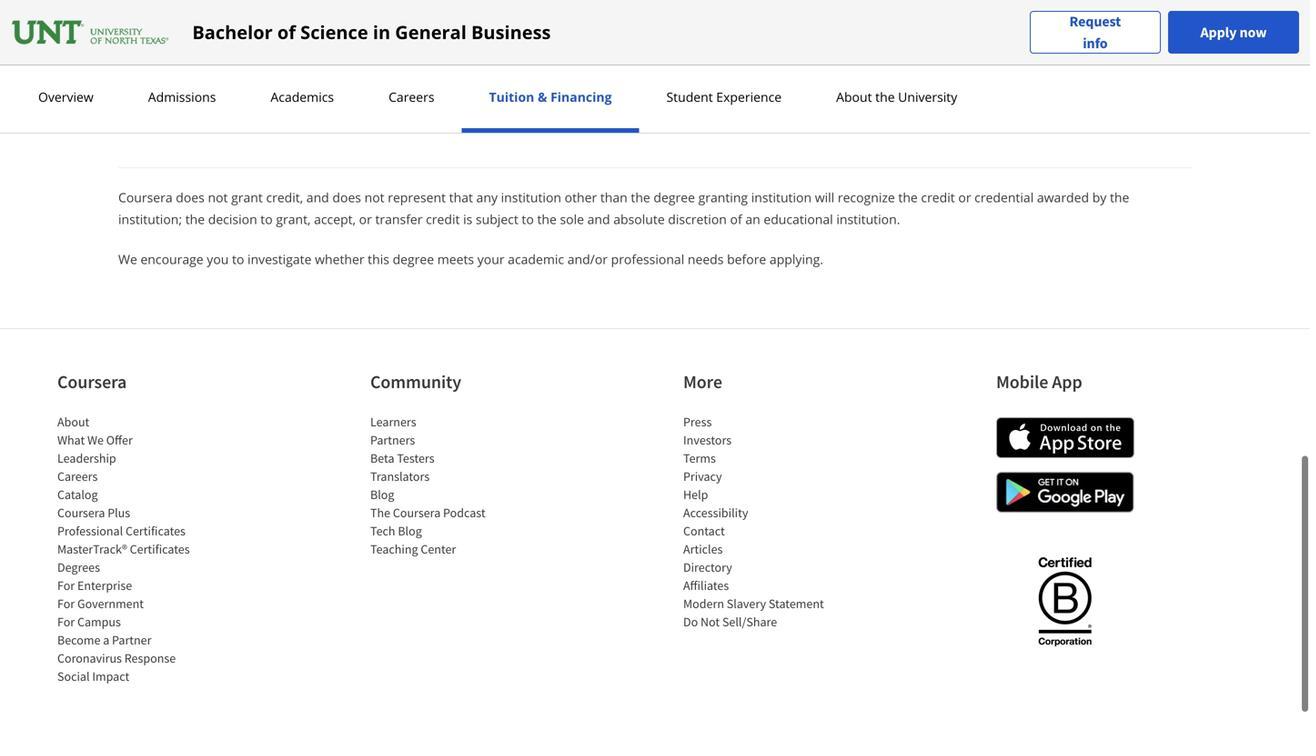 Task type: vqa. For each thing, say whether or not it's contained in the screenshot.
bottommost the "Plus?"
no



Task type: describe. For each thing, give the bounding box(es) containing it.
is
[[463, 211, 472, 228]]

affiliates
[[683, 578, 729, 594]]

professional
[[57, 523, 123, 540]]

granting
[[698, 189, 748, 206]]

2 vertical spatial or
[[359, 211, 372, 228]]

learners
[[370, 414, 416, 430]]

about link
[[57, 414, 89, 430]]

0 horizontal spatial your
[[477, 251, 505, 268]]

you
[[207, 251, 229, 268]]

plus
[[108, 505, 130, 521]]

0 vertical spatial careers
[[389, 88, 434, 106]]

coursera inside coursera does not grant credit, and does not represent that any institution other than the degree granting institution will recognize the credit or credential awarded by the institution; the decision to grant, accept, or transfer credit is subject to the sole and absolute discretion of an educational institution.
[[118, 189, 173, 206]]

bachelor of science in general business
[[192, 20, 551, 45]]

admissions
[[148, 88, 216, 106]]

degree inside coursera does not grant credit, and does not represent that any institution other than the degree granting institution will recognize the credit or credential awarded by the institution; the decision to grant, accept, or transfer credit is subject to the sole and absolute discretion of an educational institution.
[[654, 189, 695, 206]]

decision
[[208, 211, 257, 228]]

0 horizontal spatial degree
[[393, 251, 434, 268]]

subject
[[476, 211, 518, 228]]

partners
[[370, 432, 415, 449]]

science
[[300, 20, 368, 45]]

help link
[[683, 487, 708, 503]]

about for about what we offer leadership careers catalog coursera plus professional certificates mastertrack® certificates degrees for enterprise for government for campus become a partner coronavirus response social impact
[[57, 414, 89, 430]]

awards
[[740, 25, 783, 43]]

get it on google play image
[[996, 472, 1135, 513]]

campus
[[77, 614, 121, 631]]

about what we offer leadership careers catalog coursera plus professional certificates mastertrack® certificates degrees for enterprise for government for campus become a partner coronavirus response social impact
[[57, 414, 190, 685]]

make payment arrangements through student financial services at unt or through your my.unt since your financial aid awards may not be ready by the payment deadlines. list
[[18, 0, 870, 91]]

experience
[[716, 88, 782, 106]]

about the university link
[[831, 88, 963, 106]]

tuition & financing
[[489, 88, 612, 106]]

learners partners beta testers translators blog the coursera podcast tech blog teaching center
[[370, 414, 486, 558]]

1 vertical spatial payment
[[105, 45, 157, 62]]

mobile app
[[996, 371, 1082, 394]]

student experience
[[666, 88, 782, 106]]

list for coursera
[[57, 413, 212, 686]]

info
[[1083, 34, 1108, 52]]

logo of certified b corporation image
[[1028, 547, 1102, 656]]

request info button
[[1030, 10, 1161, 54]]

we inside about what we offer leadership careers catalog coursera plus professional certificates mastertrack® certificates degrees for enterprise for government for campus become a partner coronavirus response social impact
[[87, 432, 104, 449]]

make
[[27, 25, 60, 43]]

2 for from the top
[[57, 596, 75, 612]]

affiliates link
[[683, 578, 729, 594]]

2 does from the left
[[332, 189, 361, 206]]

mobile
[[996, 371, 1048, 394]]

2 horizontal spatial or
[[958, 189, 971, 206]]

before
[[727, 251, 766, 268]]

investigate
[[248, 251, 312, 268]]

0 vertical spatial and
[[306, 189, 329, 206]]

coursera inside learners partners beta testers translators blog the coursera podcast tech blog teaching center
[[393, 505, 441, 521]]

what
[[57, 432, 85, 449]]

community
[[370, 371, 461, 394]]

any
[[476, 189, 498, 206]]

1 horizontal spatial not
[[364, 189, 385, 206]]

mastertrack®
[[57, 541, 127, 558]]

deadlines.
[[160, 45, 221, 62]]

bachelor
[[192, 20, 273, 45]]

download on the app store image
[[996, 418, 1135, 459]]

response
[[124, 651, 176, 667]]

services
[[363, 25, 411, 43]]

discretion
[[668, 211, 727, 228]]

academics
[[271, 88, 334, 106]]

institution.
[[836, 211, 900, 228]]

2 institution from the left
[[751, 189, 812, 206]]

the inside "make payment arrangements through student financial services at unt or through your my.unt since your financial aid awards may not be ready by the payment deadlines."
[[82, 45, 101, 62]]

degrees
[[57, 560, 100, 576]]

terms
[[683, 450, 716, 467]]

encourage
[[141, 251, 203, 268]]

the left university at the top right of page
[[875, 88, 895, 106]]

1 does from the left
[[176, 189, 205, 206]]

financial
[[665, 25, 715, 43]]

university
[[898, 88, 957, 106]]

catalog link
[[57, 487, 98, 503]]

about the university
[[836, 88, 957, 106]]

educational
[[764, 211, 833, 228]]

admissions link
[[143, 88, 221, 106]]

and/or
[[568, 251, 608, 268]]

institution;
[[118, 211, 182, 228]]

1 horizontal spatial your
[[526, 25, 553, 43]]

request info
[[1070, 12, 1121, 52]]

what we offer link
[[57, 432, 133, 449]]

1 horizontal spatial to
[[260, 211, 273, 228]]

&
[[538, 88, 547, 106]]

translators link
[[370, 469, 430, 485]]

0 horizontal spatial to
[[232, 251, 244, 268]]

0 vertical spatial certificates
[[126, 523, 186, 540]]

academic
[[508, 251, 564, 268]]

my.unt
[[556, 25, 598, 43]]

transfer
[[375, 211, 423, 228]]

for campus link
[[57, 614, 121, 631]]

articles link
[[683, 541, 723, 558]]

1 horizontal spatial blog
[[398, 523, 422, 540]]

coronavirus
[[57, 651, 122, 667]]

may
[[786, 25, 812, 43]]

offer
[[106, 432, 133, 449]]

the
[[370, 505, 390, 521]]

0 horizontal spatial blog
[[370, 487, 394, 503]]

privacy
[[683, 469, 722, 485]]

credential
[[975, 189, 1034, 206]]

other
[[565, 189, 597, 206]]

ready
[[27, 45, 61, 62]]

0 vertical spatial we
[[118, 251, 137, 268]]

0 horizontal spatial not
[[208, 189, 228, 206]]

careers inside about what we offer leadership careers catalog coursera plus professional certificates mastertrack® certificates degrees for enterprise for government for campus become a partner coronavirus response social impact
[[57, 469, 98, 485]]

by inside coursera does not grant credit, and does not represent that any institution other than the degree granting institution will recognize the credit or credential awarded by the institution; the decision to grant, accept, or transfer credit is subject to the sole and absolute discretion of an educational institution.
[[1092, 189, 1107, 206]]

teaching center link
[[370, 541, 456, 558]]

grant,
[[276, 211, 311, 228]]

be
[[838, 25, 853, 43]]

apply
[[1201, 23, 1237, 41]]

degrees link
[[57, 560, 100, 576]]

whether
[[315, 251, 364, 268]]

unt
[[429, 25, 455, 43]]

the left decision
[[185, 211, 205, 228]]

0 horizontal spatial credit
[[426, 211, 460, 228]]

accessibility link
[[683, 505, 748, 521]]

now
[[1240, 23, 1267, 41]]

student inside "make payment arrangements through student financial services at unt or through your my.unt since your financial aid awards may not be ready by the payment deadlines."
[[257, 25, 304, 43]]



Task type: locate. For each thing, give the bounding box(es) containing it.
0 vertical spatial by
[[64, 45, 78, 62]]

coursera up institution;
[[118, 189, 173, 206]]

0 vertical spatial or
[[458, 25, 471, 43]]

1 horizontal spatial careers
[[389, 88, 434, 106]]

and up accept,
[[306, 189, 329, 206]]

1 horizontal spatial student
[[666, 88, 713, 106]]

in
[[373, 20, 390, 45]]

careers link up 'catalog' at the bottom
[[57, 469, 98, 485]]

university of north texas image
[[11, 18, 170, 47]]

institution up subject
[[501, 189, 561, 206]]

list for community
[[370, 413, 525, 559]]

about up what
[[57, 414, 89, 430]]

degree right the this
[[393, 251, 434, 268]]

about inside about what we offer leadership careers catalog coursera plus professional certificates mastertrack® certificates degrees for enterprise for government for campus become a partner coronavirus response social impact
[[57, 414, 89, 430]]

learners link
[[370, 414, 416, 430]]

the
[[82, 45, 101, 62], [875, 88, 895, 106], [631, 189, 650, 206], [898, 189, 918, 206], [1110, 189, 1129, 206], [185, 211, 205, 228], [537, 211, 557, 228]]

app
[[1052, 371, 1082, 394]]

to right subject
[[522, 211, 534, 228]]

list containing press
[[683, 413, 838, 631]]

0 vertical spatial list item
[[27, 0, 870, 15]]

0 horizontal spatial and
[[306, 189, 329, 206]]

credit left credential
[[921, 189, 955, 206]]

1 vertical spatial certificates
[[130, 541, 190, 558]]

to right you
[[232, 251, 244, 268]]

list
[[57, 413, 212, 686], [370, 413, 525, 559], [683, 413, 838, 631]]

2 vertical spatial for
[[57, 614, 75, 631]]

3 for from the top
[[57, 614, 75, 631]]

2 list item from the top
[[27, 72, 870, 91]]

1 list item from the top
[[27, 0, 870, 15]]

1 horizontal spatial and
[[587, 211, 610, 228]]

1 vertical spatial and
[[587, 211, 610, 228]]

tech blog link
[[370, 523, 422, 540]]

we up "leadership"
[[87, 432, 104, 449]]

sole
[[560, 211, 584, 228]]

not inside "make payment arrangements through student financial services at unt or through your my.unt since your financial aid awards may not be ready by the payment deadlines."
[[815, 25, 835, 43]]

1 horizontal spatial we
[[118, 251, 137, 268]]

does up institution;
[[176, 189, 205, 206]]

contact
[[683, 523, 725, 540]]

0 horizontal spatial of
[[277, 20, 296, 45]]

credit left is
[[426, 211, 460, 228]]

represent
[[388, 189, 446, 206]]

of inside coursera does not grant credit, and does not represent that any institution other than the degree granting institution will recognize the credit or credential awarded by the institution; the decision to grant, accept, or transfer credit is subject to the sole and absolute discretion of an educational institution.
[[730, 211, 742, 228]]

1 horizontal spatial by
[[1092, 189, 1107, 206]]

apply now
[[1201, 23, 1267, 41]]

1 horizontal spatial of
[[730, 211, 742, 228]]

for up for campus link
[[57, 596, 75, 612]]

list item down make payment arrangements through student financial services at unt or through your my.unt since your financial aid awards may not be ready by the payment deadlines. list item
[[27, 72, 870, 91]]

careers up 'catalog' at the bottom
[[57, 469, 98, 485]]

1 horizontal spatial list
[[370, 413, 525, 559]]

0 vertical spatial careers link
[[383, 88, 440, 106]]

accessibility
[[683, 505, 748, 521]]

not up transfer
[[364, 189, 385, 206]]

your right since
[[635, 25, 662, 43]]

1 horizontal spatial institution
[[751, 189, 812, 206]]

a
[[103, 632, 109, 649]]

coursera inside about what we offer leadership careers catalog coursera plus professional certificates mastertrack® certificates degrees for enterprise for government for campus become a partner coronavirus response social impact
[[57, 505, 105, 521]]

will
[[815, 189, 835, 206]]

1 institution from the left
[[501, 189, 561, 206]]

1 horizontal spatial careers link
[[383, 88, 440, 106]]

payment
[[63, 25, 116, 43], [105, 45, 157, 62]]

1 vertical spatial or
[[958, 189, 971, 206]]

list for more
[[683, 413, 838, 631]]

leadership
[[57, 450, 116, 467]]

press
[[683, 414, 712, 430]]

and
[[306, 189, 329, 206], [587, 211, 610, 228]]

2 horizontal spatial not
[[815, 25, 835, 43]]

coursera up about "link"
[[57, 371, 127, 394]]

awarded
[[1037, 189, 1089, 206]]

tuition
[[489, 88, 534, 106]]

0 vertical spatial of
[[277, 20, 296, 45]]

payment down 'arrangements'
[[105, 45, 157, 62]]

list containing about
[[57, 413, 212, 686]]

partners link
[[370, 432, 415, 449]]

0 vertical spatial credit
[[921, 189, 955, 206]]

overview
[[38, 88, 94, 106]]

social
[[57, 669, 90, 685]]

government
[[77, 596, 144, 612]]

1 vertical spatial credit
[[426, 211, 460, 228]]

general
[[395, 20, 467, 45]]

student left experience
[[666, 88, 713, 106]]

does up accept,
[[332, 189, 361, 206]]

we left the encourage
[[118, 251, 137, 268]]

certificates up mastertrack® certificates link
[[126, 523, 186, 540]]

beta
[[370, 450, 394, 467]]

credit
[[921, 189, 955, 206], [426, 211, 460, 228]]

0 vertical spatial about
[[836, 88, 872, 106]]

careers link for leadership link
[[57, 469, 98, 485]]

blog up teaching center "link"
[[398, 523, 422, 540]]

2 horizontal spatial to
[[522, 211, 534, 228]]

and down 'than' at the top of page
[[587, 211, 610, 228]]

the right awarded
[[1110, 189, 1129, 206]]

the left sole
[[537, 211, 557, 228]]

not
[[701, 614, 720, 631]]

financing
[[551, 88, 612, 106]]

statement
[[769, 596, 824, 612]]

0 horizontal spatial by
[[64, 45, 78, 62]]

1 horizontal spatial through
[[474, 25, 522, 43]]

careers down "make payment arrangements through student financial services at unt or through your my.unt since your financial aid awards may not be ready by the payment deadlines."
[[389, 88, 434, 106]]

careers link for 'academics' link
[[383, 88, 440, 106]]

1 horizontal spatial about
[[836, 88, 872, 106]]

we encourage you to investigate whether this degree meets your academic and/or professional needs before applying.
[[118, 251, 823, 268]]

credit,
[[266, 189, 303, 206]]

for government link
[[57, 596, 144, 612]]

directory link
[[683, 560, 732, 576]]

list item
[[27, 0, 870, 15], [27, 72, 870, 91]]

catalog
[[57, 487, 98, 503]]

careers link down "make payment arrangements through student financial services at unt or through your my.unt since your financial aid awards may not be ready by the payment deadlines."
[[383, 88, 440, 106]]

0 horizontal spatial institution
[[501, 189, 561, 206]]

list item up unt
[[27, 0, 870, 15]]

the right recognize
[[898, 189, 918, 206]]

since
[[601, 25, 631, 43]]

meets
[[437, 251, 474, 268]]

your right the meets
[[477, 251, 505, 268]]

1 for from the top
[[57, 578, 75, 594]]

coursera plus link
[[57, 505, 130, 521]]

blog
[[370, 487, 394, 503], [398, 523, 422, 540]]

1 vertical spatial list item
[[27, 72, 870, 91]]

directory
[[683, 560, 732, 576]]

not up decision
[[208, 189, 228, 206]]

1 vertical spatial for
[[57, 596, 75, 612]]

slavery
[[727, 596, 766, 612]]

for enterprise link
[[57, 578, 132, 594]]

coursera down 'catalog' at the bottom
[[57, 505, 105, 521]]

by right awarded
[[1092, 189, 1107, 206]]

1 list from the left
[[57, 413, 212, 686]]

institution
[[501, 189, 561, 206], [751, 189, 812, 206]]

0 horizontal spatial careers
[[57, 469, 98, 485]]

0 vertical spatial student
[[257, 25, 304, 43]]

student experience link
[[661, 88, 787, 106]]

1 vertical spatial blog
[[398, 523, 422, 540]]

center
[[421, 541, 456, 558]]

0 vertical spatial degree
[[654, 189, 695, 206]]

1 vertical spatial about
[[57, 414, 89, 430]]

teaching
[[370, 541, 418, 558]]

to
[[260, 211, 273, 228], [522, 211, 534, 228], [232, 251, 244, 268]]

privacy link
[[683, 469, 722, 485]]

or
[[458, 25, 471, 43], [958, 189, 971, 206], [359, 211, 372, 228]]

through up deadlines.
[[206, 25, 254, 43]]

0 horizontal spatial through
[[206, 25, 254, 43]]

1 horizontal spatial degree
[[654, 189, 695, 206]]

1 vertical spatial degree
[[393, 251, 434, 268]]

1 through from the left
[[206, 25, 254, 43]]

your left my.unt
[[526, 25, 553, 43]]

arrangements
[[119, 25, 203, 43]]

0 horizontal spatial careers link
[[57, 469, 98, 485]]

1 vertical spatial student
[[666, 88, 713, 106]]

the up absolute
[[631, 189, 650, 206]]

blog link
[[370, 487, 394, 503]]

to left grant, at the top of the page
[[260, 211, 273, 228]]

3 list from the left
[[683, 413, 838, 631]]

request
[[1070, 12, 1121, 30]]

1 vertical spatial careers
[[57, 469, 98, 485]]

sell/share
[[722, 614, 777, 631]]

by inside "make payment arrangements through student financial services at unt or through your my.unt since your financial aid awards may not be ready by the payment deadlines."
[[64, 45, 78, 62]]

1 vertical spatial of
[[730, 211, 742, 228]]

through right unt
[[474, 25, 522, 43]]

1 horizontal spatial credit
[[921, 189, 955, 206]]

accept,
[[314, 211, 356, 228]]

payment right "make"
[[63, 25, 116, 43]]

coursera up tech blog link
[[393, 505, 441, 521]]

or left credential
[[958, 189, 971, 206]]

or right accept,
[[359, 211, 372, 228]]

degree up discretion
[[654, 189, 695, 206]]

articles
[[683, 541, 723, 558]]

leadership link
[[57, 450, 116, 467]]

for down degrees
[[57, 578, 75, 594]]

1 vertical spatial by
[[1092, 189, 1107, 206]]

0 horizontal spatial we
[[87, 432, 104, 449]]

1 horizontal spatial does
[[332, 189, 361, 206]]

0 horizontal spatial list
[[57, 413, 212, 686]]

an
[[745, 211, 760, 228]]

academics link
[[265, 88, 339, 106]]

2 horizontal spatial your
[[635, 25, 662, 43]]

2 through from the left
[[474, 25, 522, 43]]

that
[[449, 189, 473, 206]]

enterprise
[[77, 578, 132, 594]]

make payment arrangements through student financial services at unt or through your my.unt since your financial aid awards may not be ready by the payment deadlines.
[[27, 25, 853, 62]]

0 vertical spatial payment
[[63, 25, 116, 43]]

about down be
[[836, 88, 872, 106]]

by right ready
[[64, 45, 78, 62]]

2 horizontal spatial list
[[683, 413, 838, 631]]

coursera does not grant credit, and does not represent that any institution other than the degree granting institution will recognize the credit or credential awarded by the institution; the decision to grant, accept, or transfer credit is subject to the sole and absolute discretion of an educational institution.
[[118, 189, 1129, 228]]

mastertrack® certificates link
[[57, 541, 190, 558]]

1 vertical spatial we
[[87, 432, 104, 449]]

student left the financial
[[257, 25, 304, 43]]

certificates down professional certificates link
[[130, 541, 190, 558]]

list containing learners
[[370, 413, 525, 559]]

translators
[[370, 469, 430, 485]]

coursera
[[118, 189, 173, 206], [57, 371, 127, 394], [57, 505, 105, 521], [393, 505, 441, 521]]

institution up educational
[[751, 189, 812, 206]]

absolute
[[613, 211, 665, 228]]

for up become
[[57, 614, 75, 631]]

of left an
[[730, 211, 742, 228]]

0 horizontal spatial or
[[359, 211, 372, 228]]

or inside "make payment arrangements through student financial services at unt or through your my.unt since your financial aid awards may not be ready by the payment deadlines."
[[458, 25, 471, 43]]

0 vertical spatial blog
[[370, 487, 394, 503]]

0 horizontal spatial student
[[257, 25, 304, 43]]

1 horizontal spatial or
[[458, 25, 471, 43]]

1 vertical spatial careers link
[[57, 469, 98, 485]]

the right ready
[[82, 45, 101, 62]]

make payment arrangements through student financial services at unt or through your my.unt since your financial aid awards may not be ready by the payment deadlines. list item
[[27, 25, 870, 63]]

0 vertical spatial for
[[57, 578, 75, 594]]

investors
[[683, 432, 732, 449]]

of left the financial
[[277, 20, 296, 45]]

financial
[[307, 25, 359, 43]]

or right unt
[[458, 25, 471, 43]]

at
[[414, 25, 426, 43]]

0 horizontal spatial about
[[57, 414, 89, 430]]

blog up the
[[370, 487, 394, 503]]

does
[[176, 189, 205, 206], [332, 189, 361, 206]]

about for about the university
[[836, 88, 872, 106]]

more
[[683, 371, 722, 394]]

not left be
[[815, 25, 835, 43]]

2 list from the left
[[370, 413, 525, 559]]

social impact link
[[57, 669, 129, 685]]

0 horizontal spatial does
[[176, 189, 205, 206]]



